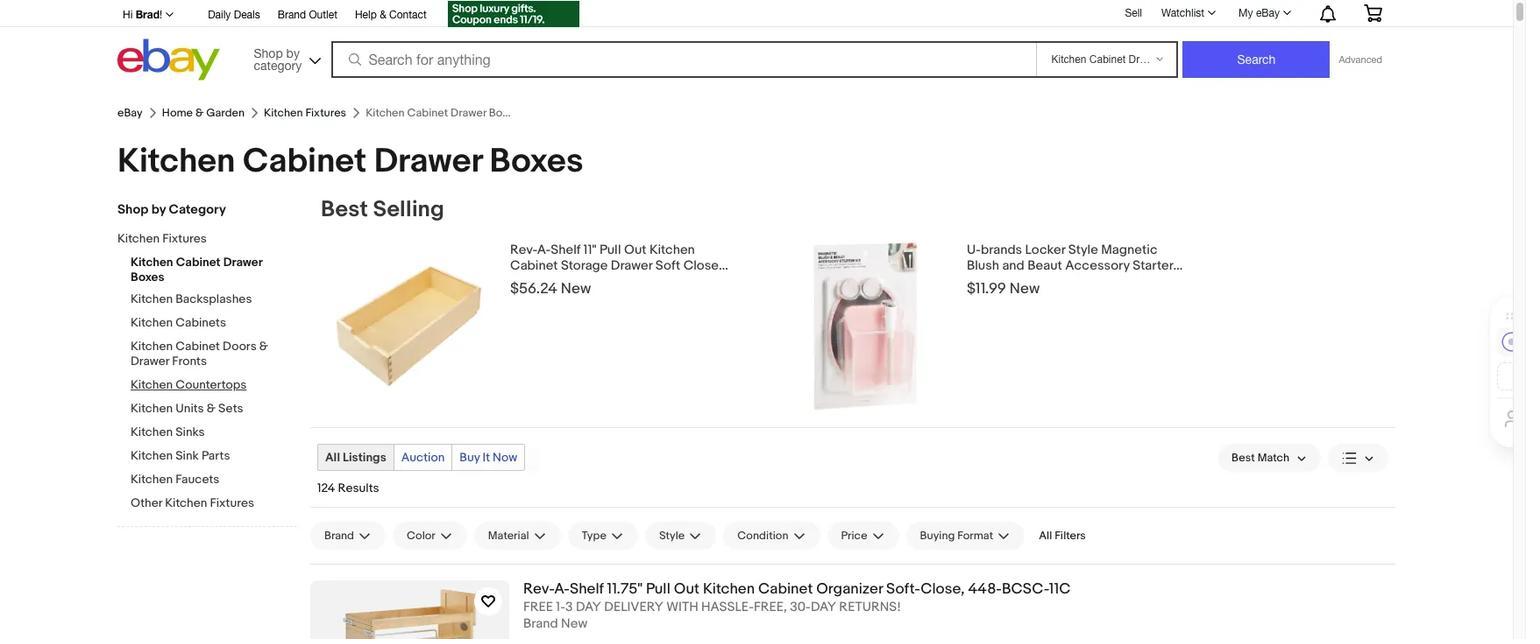 Task type: vqa. For each thing, say whether or not it's contained in the screenshot.
$56.24 New "NEW"
yes



Task type: locate. For each thing, give the bounding box(es) containing it.
!
[[160, 9, 162, 21]]

0 horizontal spatial out
[[624, 242, 647, 259]]

daily deals link
[[208, 6, 260, 25]]

0 vertical spatial shop
[[254, 46, 283, 60]]

pull inside "rev-a-shelf 11.75" pull out kitchen cabinet organizer soft-close, 448-bcsc-11c free 1-3 day delivery with hassle-free, 30-day returns! brand new"
[[646, 581, 670, 599]]

fixtures up kitchen cabinet drawer boxes
[[305, 106, 346, 120]]

a- inside rev-a-shelf 11" pull out kitchen cabinet storage drawer soft close 4wdb-1222sc-1
[[537, 242, 551, 259]]

countertops
[[176, 378, 247, 393]]

new for $56.24 new
[[561, 280, 591, 298]]

0 vertical spatial a-
[[537, 242, 551, 259]]

cabinet up 30-
[[758, 581, 813, 599]]

1 horizontal spatial fixtures
[[210, 496, 254, 511]]

0 horizontal spatial by
[[151, 202, 166, 218]]

account navigation
[[113, 0, 1395, 30]]

all
[[325, 451, 340, 465], [1039, 529, 1052, 543]]

0 horizontal spatial pull
[[600, 242, 621, 259]]

watchlist
[[1161, 7, 1204, 19]]

fixtures for kitchen fixtures
[[305, 106, 346, 120]]

kitchen
[[264, 106, 303, 120], [117, 141, 235, 182], [117, 231, 160, 246], [649, 242, 695, 259], [131, 255, 173, 270], [131, 292, 173, 307], [131, 316, 173, 330], [131, 339, 173, 354], [131, 378, 173, 393], [131, 401, 173, 416], [131, 425, 173, 440], [131, 449, 173, 464], [131, 472, 173, 487], [165, 496, 207, 511], [703, 581, 755, 599]]

get the coupon image
[[448, 1, 579, 27]]

a- inside "rev-a-shelf 11.75" pull out kitchen cabinet organizer soft-close, 448-bcsc-11c free 1-3 day delivery with hassle-free, 30-day returns! brand new"
[[554, 581, 570, 599]]

0 vertical spatial fixtures
[[305, 106, 346, 120]]

a-
[[537, 242, 551, 259], [554, 581, 570, 599]]

daily deals
[[208, 9, 260, 21]]

new down and
[[1009, 280, 1040, 298]]

0 horizontal spatial day
[[576, 599, 601, 616]]

best for best match
[[1232, 451, 1255, 465]]

all up 124
[[325, 451, 340, 465]]

buy it now
[[460, 451, 517, 465]]

best for best selling
[[321, 196, 368, 224]]

1 vertical spatial fixtures
[[162, 231, 207, 246]]

rev- inside "rev-a-shelf 11.75" pull out kitchen cabinet organizer soft-close, 448-bcsc-11c free 1-3 day delivery with hassle-free, 30-day returns! brand new"
[[523, 581, 554, 599]]

kitchen fixtures kitchen cabinet drawer boxes kitchen backsplashes kitchen cabinets kitchen cabinet doors & drawer fronts kitchen countertops kitchen units & sets kitchen sinks kitchen sink parts kitchen faucets other kitchen fixtures
[[117, 231, 268, 511]]

drawer
[[374, 141, 482, 182], [223, 255, 262, 270], [611, 258, 652, 274], [131, 354, 169, 369]]

ebay left home
[[117, 106, 143, 120]]

magnetic
[[1101, 242, 1158, 259]]

shelf for 11.75"
[[570, 581, 604, 599]]

2 horizontal spatial fixtures
[[305, 106, 346, 120]]

1 vertical spatial a-
[[554, 581, 570, 599]]

drawer right 1
[[611, 258, 652, 274]]

style right type dropdown button
[[659, 529, 685, 543]]

style
[[1068, 242, 1098, 259], [659, 529, 685, 543]]

best inside dropdown button
[[1232, 451, 1255, 465]]

kitchen sink parts link
[[131, 449, 297, 465]]

pull inside rev-a-shelf 11" pull out kitchen cabinet storage drawer soft close 4wdb-1222sc-1
[[600, 242, 621, 259]]

cabinet down kitchen fixtures
[[243, 141, 367, 182]]

kitchen cabinets link
[[131, 316, 297, 332]]

by
[[286, 46, 300, 60], [151, 202, 166, 218]]

shop inside shop by category
[[254, 46, 283, 60]]

shop down deals
[[254, 46, 283, 60]]

brand left 3
[[523, 616, 558, 633]]

beaut
[[1027, 258, 1062, 274]]

filters
[[1055, 529, 1086, 543]]

out inside "rev-a-shelf 11.75" pull out kitchen cabinet organizer soft-close, 448-bcsc-11c free 1-3 day delivery with hassle-free, 30-day returns! brand new"
[[674, 581, 700, 599]]

kitchen fixtures link down category
[[117, 231, 284, 248]]

1 vertical spatial shop
[[117, 202, 148, 218]]

1 vertical spatial style
[[659, 529, 685, 543]]

out for 11"
[[624, 242, 647, 259]]

by left category
[[151, 202, 166, 218]]

1 horizontal spatial ebay
[[1256, 7, 1280, 19]]

0 vertical spatial brand
[[278, 9, 306, 21]]

1-
[[556, 599, 565, 616]]

1 horizontal spatial brand
[[324, 529, 354, 543]]

garden
[[206, 106, 245, 120]]

shelf inside rev-a-shelf 11" pull out kitchen cabinet storage drawer soft close 4wdb-1222sc-1
[[551, 242, 580, 259]]

ebay right 'my' on the right top of the page
[[1256, 7, 1280, 19]]

u-brands locker style magnetic blush and beaut accessory starter kit pink a325 link
[[967, 238, 1186, 290]]

advanced link
[[1330, 42, 1391, 77]]

your shopping cart image
[[1363, 4, 1383, 22]]

new right free
[[561, 616, 587, 633]]

by inside shop by category
[[286, 46, 300, 60]]

pull for 11.75"
[[646, 581, 670, 599]]

2 horizontal spatial brand
[[523, 616, 558, 633]]

cabinet up $56.24
[[510, 258, 558, 274]]

out
[[624, 242, 647, 259], [674, 581, 700, 599]]

& right home
[[195, 106, 204, 120]]

sinks
[[176, 425, 205, 440]]

1 vertical spatial boxes
[[131, 270, 164, 285]]

kitchen backsplashes link
[[131, 292, 297, 309]]

starter
[[1133, 258, 1173, 274]]

fixtures for kitchen fixtures kitchen cabinet drawer boxes kitchen backsplashes kitchen cabinets kitchen cabinet doors & drawer fronts kitchen countertops kitchen units & sets kitchen sinks kitchen sink parts kitchen faucets other kitchen fixtures
[[162, 231, 207, 246]]

style right locker
[[1068, 242, 1098, 259]]

kitchen sinks link
[[131, 425, 297, 442]]

buying format button
[[906, 522, 1025, 550]]

a- for 11"
[[537, 242, 551, 259]]

cabinets
[[176, 316, 226, 330]]

1 vertical spatial out
[[674, 581, 700, 599]]

out left soft
[[624, 242, 647, 259]]

1 vertical spatial pull
[[646, 581, 670, 599]]

all filters
[[1039, 529, 1086, 543]]

outlet
[[309, 9, 337, 21]]

rev- for 11"
[[510, 242, 537, 259]]

fixtures down category
[[162, 231, 207, 246]]

1 horizontal spatial day
[[811, 599, 836, 616]]

0 horizontal spatial fixtures
[[162, 231, 207, 246]]

rev-a-shelf 11.75" pull out kitchen cabinet organizer soft-close, 448-bcsc-11c link
[[523, 581, 1395, 599]]

shelf left 11"
[[551, 242, 580, 259]]

drawer up selling
[[374, 141, 482, 182]]

1 vertical spatial kitchen fixtures link
[[117, 231, 284, 248]]

u-brands locker style magnetic blush and beaut accessory starter kit pink a325 image
[[777, 238, 953, 414]]

1 horizontal spatial shop
[[254, 46, 283, 60]]

fixtures down kitchen faucets link
[[210, 496, 254, 511]]

brand
[[278, 9, 306, 21], [324, 529, 354, 543], [523, 616, 558, 633]]

cabinet up backsplashes
[[176, 255, 221, 270]]

1 horizontal spatial boxes
[[490, 141, 583, 182]]

best down kitchen cabinet drawer boxes
[[321, 196, 368, 224]]

shop for shop by category
[[254, 46, 283, 60]]

by down brand outlet link
[[286, 46, 300, 60]]

fixtures
[[305, 106, 346, 120], [162, 231, 207, 246], [210, 496, 254, 511]]

brand inside dropdown button
[[324, 529, 354, 543]]

0 horizontal spatial ebay
[[117, 106, 143, 120]]

day down organizer
[[811, 599, 836, 616]]

1 horizontal spatial style
[[1068, 242, 1098, 259]]

11.75"
[[607, 581, 643, 599]]

buy
[[460, 451, 480, 465]]

pull right 11"
[[600, 242, 621, 259]]

style inside dropdown button
[[659, 529, 685, 543]]

None submit
[[1183, 41, 1330, 78]]

day
[[576, 599, 601, 616], [811, 599, 836, 616]]

0 vertical spatial pull
[[600, 242, 621, 259]]

kitchen units & sets link
[[131, 401, 297, 418]]

a325
[[1014, 273, 1045, 290]]

1 horizontal spatial by
[[286, 46, 300, 60]]

kitchen fixtures link down category on the left of page
[[264, 106, 346, 120]]

rev-a-shelf 11" pull out kitchen cabinet storage drawer soft close 4wdb-1222sc-1
[[510, 242, 719, 290]]

shelf inside "rev-a-shelf 11.75" pull out kitchen cabinet organizer soft-close, 448-bcsc-11c free 1-3 day delivery with hassle-free, 30-day returns! brand new"
[[570, 581, 604, 599]]

$56.24
[[510, 280, 557, 298]]

brand button
[[310, 522, 386, 550]]

storage
[[561, 258, 608, 274]]

buy it now link
[[453, 445, 525, 471]]

0 horizontal spatial brand
[[278, 9, 306, 21]]

material
[[488, 529, 529, 543]]

1 horizontal spatial all
[[1039, 529, 1052, 543]]

1 horizontal spatial pull
[[646, 581, 670, 599]]

color button
[[393, 522, 467, 550]]

shop by category
[[254, 46, 302, 72]]

0 vertical spatial out
[[624, 242, 647, 259]]

out up with
[[674, 581, 700, 599]]

by for category
[[151, 202, 166, 218]]

drawer up backsplashes
[[223, 255, 262, 270]]

1 horizontal spatial best
[[1232, 451, 1255, 465]]

close,
[[921, 581, 965, 599]]

1 vertical spatial rev-
[[523, 581, 554, 599]]

shop left category
[[117, 202, 148, 218]]

format
[[957, 529, 993, 543]]

cabinet
[[243, 141, 367, 182], [176, 255, 221, 270], [510, 258, 558, 274], [176, 339, 220, 354], [758, 581, 813, 599]]

brand down 124 results
[[324, 529, 354, 543]]

rev- up the 4wdb-
[[510, 242, 537, 259]]

hi brad !
[[123, 8, 162, 21]]

pull for 11"
[[600, 242, 621, 259]]

1 vertical spatial shelf
[[570, 581, 604, 599]]

1 vertical spatial brand
[[324, 529, 354, 543]]

$11.99 new
[[967, 280, 1040, 298]]

contact
[[389, 9, 427, 21]]

best left "match"
[[1232, 451, 1255, 465]]

0 vertical spatial style
[[1068, 242, 1098, 259]]

type
[[582, 529, 607, 543]]

shop by category
[[117, 202, 226, 218]]

best selling main content
[[310, 196, 1395, 640]]

1 horizontal spatial a-
[[554, 581, 570, 599]]

& right help
[[380, 9, 386, 21]]

0 vertical spatial ebay
[[1256, 7, 1280, 19]]

new inside "rev-a-shelf 11.75" pull out kitchen cabinet organizer soft-close, 448-bcsc-11c free 1-3 day delivery with hassle-free, 30-day returns! brand new"
[[561, 616, 587, 633]]

a- up the 4wdb-
[[537, 242, 551, 259]]

other
[[131, 496, 162, 511]]

0 vertical spatial rev-
[[510, 242, 537, 259]]

auction link
[[394, 445, 452, 471]]

delivery
[[604, 599, 663, 616]]

pull up with
[[646, 581, 670, 599]]

category
[[169, 202, 226, 218]]

out inside rev-a-shelf 11" pull out kitchen cabinet storage drawer soft close 4wdb-1222sc-1
[[624, 242, 647, 259]]

ebay
[[1256, 7, 1280, 19], [117, 106, 143, 120]]

shelf up 3
[[570, 581, 604, 599]]

0 horizontal spatial boxes
[[131, 270, 164, 285]]

0 vertical spatial best
[[321, 196, 368, 224]]

price button
[[827, 522, 899, 550]]

brand left "outlet" at the left
[[278, 9, 306, 21]]

best selling
[[321, 196, 444, 224]]

all left filters
[[1039, 529, 1052, 543]]

0 vertical spatial boxes
[[490, 141, 583, 182]]

1 vertical spatial best
[[1232, 451, 1255, 465]]

auction
[[401, 451, 445, 465]]

a- up 1-
[[554, 581, 570, 599]]

shelf
[[551, 242, 580, 259], [570, 581, 604, 599]]

match
[[1258, 451, 1289, 465]]

1 horizontal spatial out
[[674, 581, 700, 599]]

1 vertical spatial all
[[1039, 529, 1052, 543]]

0 horizontal spatial all
[[325, 451, 340, 465]]

type button
[[568, 522, 638, 550]]

accessory
[[1065, 258, 1130, 274]]

all inside button
[[1039, 529, 1052, 543]]

0 vertical spatial shelf
[[551, 242, 580, 259]]

2 vertical spatial brand
[[523, 616, 558, 633]]

material button
[[474, 522, 561, 550]]

it
[[483, 451, 490, 465]]

shop for shop by category
[[117, 202, 148, 218]]

0 horizontal spatial style
[[659, 529, 685, 543]]

pull
[[600, 242, 621, 259], [646, 581, 670, 599]]

new down storage at the left
[[561, 280, 591, 298]]

brand for brand outlet
[[278, 9, 306, 21]]

boxes
[[490, 141, 583, 182], [131, 270, 164, 285]]

&
[[380, 9, 386, 21], [195, 106, 204, 120], [259, 339, 268, 354], [207, 401, 216, 416]]

rev- inside rev-a-shelf 11" pull out kitchen cabinet storage drawer soft close 4wdb-1222sc-1
[[510, 242, 537, 259]]

0 horizontal spatial a-
[[537, 242, 551, 259]]

best match button
[[1218, 444, 1321, 472]]

all for all filters
[[1039, 529, 1052, 543]]

0 horizontal spatial best
[[321, 196, 368, 224]]

brand inside account navigation
[[278, 9, 306, 21]]

0 horizontal spatial shop
[[117, 202, 148, 218]]

u-
[[967, 242, 981, 259]]

faucets
[[176, 472, 220, 487]]

1 vertical spatial by
[[151, 202, 166, 218]]

rev- up free
[[523, 581, 554, 599]]

shop
[[254, 46, 283, 60], [117, 202, 148, 218]]

day right 3
[[576, 599, 601, 616]]

0 vertical spatial all
[[325, 451, 340, 465]]

out for 11.75"
[[674, 581, 700, 599]]

kitchen fixtures link
[[264, 106, 346, 120], [117, 231, 284, 248]]

shop by category banner
[[113, 0, 1395, 85]]

0 vertical spatial by
[[286, 46, 300, 60]]



Task type: describe. For each thing, give the bounding box(es) containing it.
pink
[[986, 273, 1011, 290]]

soft
[[655, 258, 680, 274]]

2 day from the left
[[811, 599, 836, 616]]

124
[[317, 481, 335, 496]]

listings
[[343, 451, 386, 465]]

kitchen countertops link
[[131, 378, 297, 394]]

home & garden
[[162, 106, 245, 120]]

cabinet inside "rev-a-shelf 11.75" pull out kitchen cabinet organizer soft-close, 448-bcsc-11c free 1-3 day delivery with hassle-free, 30-day returns! brand new"
[[758, 581, 813, 599]]

u-brands locker style magnetic blush and beaut accessory starter kit pink a325
[[967, 242, 1173, 290]]

deals
[[234, 9, 260, 21]]

0 vertical spatial kitchen fixtures link
[[264, 106, 346, 120]]

1222sc-
[[552, 273, 602, 290]]

all filters button
[[1032, 522, 1093, 550]]

1
[[602, 273, 606, 290]]

all for all listings
[[325, 451, 340, 465]]

kitchen inside "rev-a-shelf 11.75" pull out kitchen cabinet organizer soft-close, 448-bcsc-11c free 1-3 day delivery with hassle-free, 30-day returns! brand new"
[[703, 581, 755, 599]]

advanced
[[1339, 54, 1382, 65]]

buying
[[920, 529, 955, 543]]

4wdb-
[[510, 273, 552, 290]]

kitchen cabinet drawer boxes
[[117, 141, 583, 182]]

free,
[[754, 599, 787, 616]]

units
[[176, 401, 204, 416]]

1 day from the left
[[576, 599, 601, 616]]

& left the sets
[[207, 401, 216, 416]]

blush
[[967, 258, 999, 274]]

sets
[[218, 401, 243, 416]]

soft-
[[886, 581, 921, 599]]

home
[[162, 106, 193, 120]]

style inside u-brands locker style magnetic blush and beaut accessory starter kit pink a325
[[1068, 242, 1098, 259]]

a- for 11.75"
[[554, 581, 570, 599]]

my
[[1239, 7, 1253, 19]]

brand inside "rev-a-shelf 11.75" pull out kitchen cabinet organizer soft-close, 448-bcsc-11c free 1-3 day delivery with hassle-free, 30-day returns! brand new"
[[523, 616, 558, 633]]

kitchen faucets link
[[131, 472, 297, 489]]

all listings link
[[318, 445, 393, 471]]

help
[[355, 9, 377, 21]]

kit
[[967, 273, 983, 290]]

& inside account navigation
[[380, 9, 386, 21]]

now
[[493, 451, 517, 465]]

cabinet inside rev-a-shelf 11" pull out kitchen cabinet storage drawer soft close 4wdb-1222sc-1
[[510, 258, 558, 274]]

buying format
[[920, 529, 993, 543]]

boxes inside kitchen fixtures kitchen cabinet drawer boxes kitchen backsplashes kitchen cabinets kitchen cabinet doors & drawer fronts kitchen countertops kitchen units & sets kitchen sinks kitchen sink parts kitchen faucets other kitchen fixtures
[[131, 270, 164, 285]]

view: list view image
[[1342, 449, 1374, 468]]

sell link
[[1117, 7, 1150, 19]]

1 vertical spatial ebay
[[117, 106, 143, 120]]

free
[[523, 599, 553, 616]]

style button
[[645, 522, 716, 550]]

with
[[666, 599, 698, 616]]

drawer inside rev-a-shelf 11" pull out kitchen cabinet storage drawer soft close 4wdb-1222sc-1
[[611, 258, 652, 274]]

2 vertical spatial fixtures
[[210, 496, 254, 511]]

bcsc-
[[1002, 581, 1049, 599]]

color
[[407, 529, 435, 543]]

hi
[[123, 9, 133, 21]]

other kitchen fixtures link
[[131, 496, 297, 513]]

help & contact
[[355, 9, 427, 21]]

by for category
[[286, 46, 300, 60]]

kitchen inside rev-a-shelf 11" pull out kitchen cabinet storage drawer soft close 4wdb-1222sc-1
[[649, 242, 695, 259]]

new for $11.99 new
[[1009, 280, 1040, 298]]

11c
[[1049, 581, 1071, 599]]

448-
[[968, 581, 1002, 599]]

daily
[[208, 9, 231, 21]]

sell
[[1125, 7, 1142, 19]]

condition button
[[723, 522, 820, 550]]

rev-a-shelf 11" pull out kitchen cabinet storage drawer soft close 4wdb-1222sc-1 image
[[321, 238, 496, 414]]

locker
[[1025, 242, 1065, 259]]

backsplashes
[[176, 292, 252, 307]]

help & contact link
[[355, 6, 427, 25]]

returns!
[[839, 599, 901, 616]]

brad
[[136, 8, 160, 21]]

shelf for 11"
[[551, 242, 580, 259]]

shop by category button
[[246, 39, 325, 77]]

30-
[[790, 599, 811, 616]]

brand for brand
[[324, 529, 354, 543]]

ebay inside account navigation
[[1256, 7, 1280, 19]]

brand outlet
[[278, 9, 337, 21]]

selling
[[373, 196, 444, 224]]

my ebay link
[[1229, 3, 1299, 24]]

drawer left fronts
[[131, 354, 169, 369]]

all listings
[[325, 451, 386, 465]]

fronts
[[172, 354, 207, 369]]

results
[[338, 481, 379, 496]]

$56.24 new
[[510, 280, 591, 298]]

doors
[[223, 339, 257, 354]]

hassle-
[[701, 599, 754, 616]]

cabinet down cabinets
[[176, 339, 220, 354]]

sink
[[176, 449, 199, 464]]

watchlist link
[[1152, 3, 1224, 24]]

& right doors
[[259, 339, 268, 354]]

organizer
[[816, 581, 883, 599]]

none submit inside shop by category banner
[[1183, 41, 1330, 78]]

rev- for 11.75"
[[523, 581, 554, 599]]

Search for anything text field
[[334, 43, 1033, 76]]



